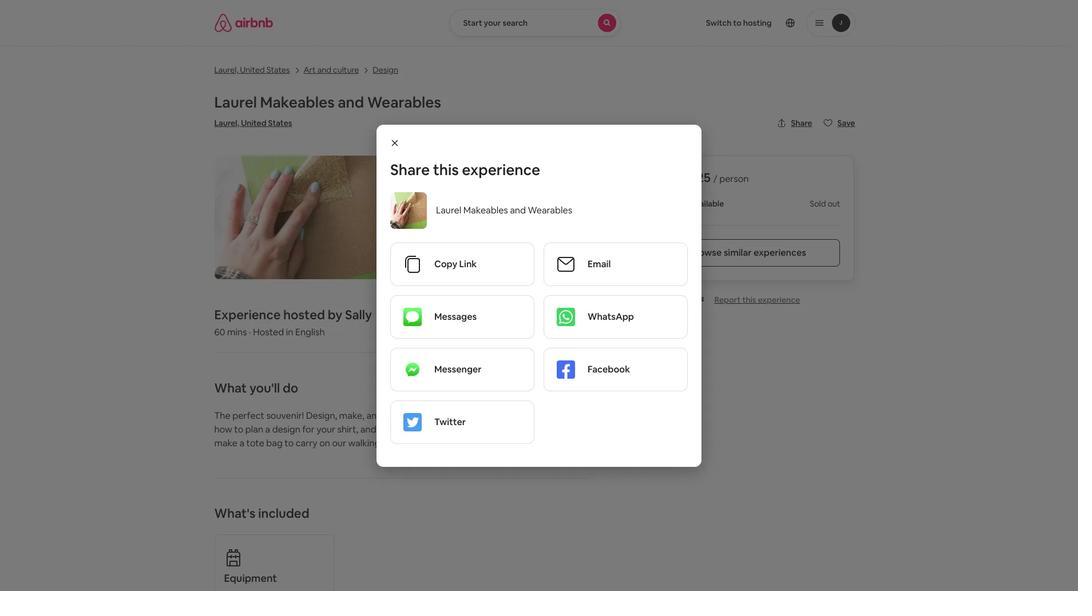 Task type: vqa. For each thing, say whether or not it's contained in the screenshot.
Design link
yes



Task type: describe. For each thing, give the bounding box(es) containing it.
copy link button
[[391, 243, 534, 285]]

0 vertical spatial laurel makeables and wearables
[[214, 93, 441, 112]]

learn
[[545, 410, 568, 422]]

available
[[691, 199, 724, 209]]

you'll
[[250, 380, 280, 396]]

makeables inside "share" "dialog"
[[463, 204, 508, 216]]

do
[[283, 380, 298, 396]]

this for report
[[742, 295, 756, 305]]

design link
[[373, 64, 398, 76]]

your inside button
[[484, 18, 501, 28]]

expert
[[501, 424, 530, 436]]

facebook link
[[544, 348, 687, 391]]

plan
[[245, 424, 263, 436]]

tour
[[382, 437, 400, 449]]

design,
[[306, 410, 337, 422]]

our
[[332, 437, 346, 449]]

very
[[426, 410, 444, 422]]

1 laurel, united states from the top
[[214, 65, 290, 75]]

tote
[[246, 437, 264, 449]]

start your search button
[[449, 9, 621, 37]]

the
[[214, 410, 230, 422]]

what's
[[214, 506, 256, 522]]

hosted
[[283, 307, 325, 323]]

perfect
[[232, 410, 264, 422]]

experience for report this experience
[[758, 295, 800, 305]]

whatsapp
[[588, 311, 634, 323]]

teacher.
[[532, 424, 566, 436]]

on
[[319, 437, 330, 449]]

no
[[656, 199, 667, 209]]

your
[[405, 410, 424, 422]]

Start your search search field
[[449, 9, 621, 37]]

"laurel"
[[466, 410, 499, 422]]

search
[[503, 18, 528, 28]]

1 vertical spatial a
[[239, 437, 244, 449]]

own
[[446, 410, 464, 422]]

walking
[[348, 437, 380, 449]]

sold out
[[810, 199, 841, 209]]

0 vertical spatial laurel
[[214, 93, 257, 112]]

or
[[568, 424, 579, 436]]

start your search
[[463, 18, 528, 28]]

for
[[302, 424, 315, 436]]

share dialog
[[377, 124, 702, 467]]

similar
[[724, 247, 752, 259]]

report this experience button
[[696, 295, 800, 305]]

link
[[459, 258, 477, 270]]

you
[[500, 437, 515, 449]]

mins
[[227, 326, 247, 338]]

what you'll do
[[214, 380, 298, 396]]

hosted
[[253, 326, 284, 338]]

share button
[[773, 113, 817, 133]]

messages
[[434, 311, 477, 323]]

0 vertical spatial united
[[240, 65, 265, 75]]

messenger
[[434, 363, 482, 375]]

help
[[443, 424, 461, 436]]

how
[[214, 424, 232, 436]]

email
[[588, 258, 611, 270]]

and inside "share" "dialog"
[[510, 204, 526, 216]]

equipment
[[224, 572, 277, 585]]

from
[[463, 424, 483, 436]]

1 horizontal spatial a
[[265, 424, 270, 436]]

copy link
[[434, 258, 477, 270]]

art
[[304, 65, 316, 75]]

souvenir!
[[266, 410, 304, 422]]

1 vertical spatial to
[[285, 437, 294, 449]]

copy
[[434, 258, 457, 270]]

english
[[295, 326, 325, 338]]

$25
[[689, 169, 711, 185]]

whatsapp link
[[544, 296, 687, 338]]

art and culture
[[304, 65, 359, 75]]

email link
[[544, 243, 687, 285]]

no dates available
[[656, 199, 724, 209]]

from
[[656, 169, 687, 185]]

/
[[714, 173, 718, 185]]

start
[[463, 18, 482, 28]]

carry
[[296, 437, 318, 449]]

person
[[720, 173, 749, 185]]

the perfect souvenir! design, make, and take your very own "laurel" souvenirs. learn how to plan a design for your shirt, and execute it with help from the expert teacher. or make a tote bag to carry on our walking tour and put all the goodies you collect in.
[[214, 410, 579, 449]]

·
[[249, 326, 251, 338]]

in
[[286, 326, 293, 338]]

experience
[[214, 307, 281, 323]]



Task type: locate. For each thing, give the bounding box(es) containing it.
1 vertical spatial united
[[241, 118, 267, 128]]

1 horizontal spatial this
[[742, 295, 756, 305]]

0 vertical spatial laurel,
[[214, 65, 238, 75]]

0 vertical spatial laurel, united states
[[214, 65, 290, 75]]

included
[[258, 506, 309, 522]]

and
[[318, 65, 331, 75], [338, 93, 364, 112], [510, 204, 526, 216], [367, 410, 382, 422], [360, 424, 376, 436], [402, 437, 418, 449]]

messages link
[[391, 296, 534, 338]]

makeables down share this experience in the top of the page
[[463, 204, 508, 216]]

by sally
[[328, 307, 372, 323]]

experience hosted by sally 60 mins · hosted in english
[[214, 307, 372, 338]]

0 horizontal spatial this
[[433, 160, 459, 179]]

design
[[373, 65, 398, 75]]

bag
[[266, 437, 283, 449]]

0 vertical spatial the
[[485, 424, 499, 436]]

1 vertical spatial laurel makeables and wearables
[[436, 204, 572, 216]]

twitter link
[[391, 401, 534, 443]]

laurel makeables and wearables down art and culture
[[214, 93, 441, 112]]

share
[[791, 118, 812, 128], [390, 160, 430, 179]]

1 vertical spatial your
[[317, 424, 335, 436]]

your right start
[[484, 18, 501, 28]]

0 vertical spatial your
[[484, 18, 501, 28]]

your inside the perfect souvenir! design, make, and take your very own "laurel" souvenirs. learn how to plan a design for your shirt, and execute it with help from the expert teacher. or make a tote bag to carry on our walking tour and put all the goodies you collect in.
[[317, 424, 335, 436]]

2 laurel, from the top
[[214, 118, 239, 128]]

in.
[[547, 437, 557, 449]]

0 horizontal spatial experience
[[462, 160, 540, 179]]

twitter
[[434, 416, 466, 428]]

laurel makeables and wearables down share this experience in the top of the page
[[436, 204, 572, 216]]

0 vertical spatial experience
[[462, 160, 540, 179]]

0 horizontal spatial makeables
[[260, 93, 335, 112]]

out
[[828, 199, 841, 209]]

1 vertical spatial wearables
[[528, 204, 572, 216]]

learn more about the host, sally. image
[[556, 307, 588, 339], [556, 307, 588, 339]]

profile element
[[634, 0, 855, 46]]

0 vertical spatial to
[[234, 424, 243, 436]]

execute
[[378, 424, 412, 436]]

1 vertical spatial experience
[[758, 295, 800, 305]]

1 laurel, from the top
[[214, 65, 238, 75]]

1 vertical spatial makeables
[[463, 204, 508, 216]]

0 vertical spatial this
[[433, 160, 459, 179]]

states
[[267, 65, 290, 75], [268, 118, 292, 128]]

laurel makeables and wearables
[[214, 93, 441, 112], [436, 204, 572, 216]]

experience for share this experience
[[462, 160, 540, 179]]

makeables
[[260, 93, 335, 112], [463, 204, 508, 216]]

the
[[485, 424, 499, 436], [447, 437, 462, 449]]

facebook
[[588, 363, 630, 375]]

0 horizontal spatial share
[[390, 160, 430, 179]]

wearables inside "share" "dialog"
[[528, 204, 572, 216]]

browse similar experiences link
[[656, 239, 841, 267]]

share inside "button"
[[791, 118, 812, 128]]

60
[[214, 326, 225, 338]]

1 horizontal spatial experience
[[758, 295, 800, 305]]

share for share this experience
[[390, 160, 430, 179]]

collect
[[517, 437, 545, 449]]

share inside "dialog"
[[390, 160, 430, 179]]

it
[[414, 424, 420, 436]]

the down "laurel"
[[485, 424, 499, 436]]

1 vertical spatial laurel, united states link
[[214, 118, 292, 128]]

save button
[[819, 113, 860, 133]]

make,
[[339, 410, 365, 422]]

culture
[[333, 65, 359, 75]]

1 vertical spatial laurel, united states
[[214, 118, 292, 128]]

and inside the art and culture link
[[318, 65, 331, 75]]

1 laurel, united states link from the top
[[214, 64, 290, 76]]

with
[[422, 424, 441, 436]]

1 vertical spatial this
[[742, 295, 756, 305]]

0 horizontal spatial your
[[317, 424, 335, 436]]

experience cover photo image
[[214, 156, 399, 279], [214, 156, 399, 279]]

1 vertical spatial the
[[447, 437, 462, 449]]

make
[[214, 437, 237, 449]]

share for share
[[791, 118, 812, 128]]

experiences
[[754, 247, 806, 259]]

the right all
[[447, 437, 462, 449]]

a right plan
[[265, 424, 270, 436]]

experience inside "share" "dialog"
[[462, 160, 540, 179]]

art and culture link
[[304, 64, 359, 76]]

0 vertical spatial makeables
[[260, 93, 335, 112]]

0 vertical spatial states
[[267, 65, 290, 75]]

laurel, united states
[[214, 65, 290, 75], [214, 118, 292, 128]]

to left plan
[[234, 424, 243, 436]]

1 vertical spatial laurel,
[[214, 118, 239, 128]]

report this experience
[[715, 295, 800, 305]]

report
[[715, 295, 741, 305]]

1 horizontal spatial the
[[485, 424, 499, 436]]

1 horizontal spatial to
[[285, 437, 294, 449]]

all
[[436, 437, 445, 449]]

0 horizontal spatial the
[[447, 437, 462, 449]]

your up "on"
[[317, 424, 335, 436]]

what
[[214, 380, 247, 396]]

messenger link
[[391, 348, 534, 391]]

this inside "share" "dialog"
[[433, 160, 459, 179]]

a left tote
[[239, 437, 244, 449]]

browse
[[690, 247, 722, 259]]

0 horizontal spatial laurel
[[214, 93, 257, 112]]

save
[[838, 118, 855, 128]]

1 horizontal spatial laurel
[[436, 204, 461, 216]]

this
[[433, 160, 459, 179], [742, 295, 756, 305]]

sold
[[810, 199, 826, 209]]

laurel
[[214, 93, 257, 112], [436, 204, 461, 216]]

0 vertical spatial share
[[791, 118, 812, 128]]

what's included
[[214, 506, 309, 522]]

take
[[384, 410, 403, 422]]

makeables down art
[[260, 93, 335, 112]]

dates
[[668, 199, 690, 209]]

browse similar experiences
[[690, 247, 806, 259]]

2 laurel, united states link from the top
[[214, 118, 292, 128]]

0 horizontal spatial a
[[239, 437, 244, 449]]

to down design
[[285, 437, 294, 449]]

1 vertical spatial share
[[390, 160, 430, 179]]

this for share
[[433, 160, 459, 179]]

1 vertical spatial states
[[268, 118, 292, 128]]

a
[[265, 424, 270, 436], [239, 437, 244, 449]]

1 horizontal spatial share
[[791, 118, 812, 128]]

2 laurel, united states from the top
[[214, 118, 292, 128]]

0 vertical spatial a
[[265, 424, 270, 436]]

1 horizontal spatial makeables
[[463, 204, 508, 216]]

put
[[420, 437, 434, 449]]

share this experience
[[390, 160, 540, 179]]

1 horizontal spatial wearables
[[528, 204, 572, 216]]

laurel makeables and wearables inside "share" "dialog"
[[436, 204, 572, 216]]

design
[[272, 424, 300, 436]]

wearables
[[367, 93, 441, 112], [528, 204, 572, 216]]

from $25 / person
[[656, 169, 749, 185]]

0 vertical spatial wearables
[[367, 93, 441, 112]]

0 horizontal spatial to
[[234, 424, 243, 436]]

shirt,
[[337, 424, 358, 436]]

goodies
[[464, 437, 498, 449]]

to
[[234, 424, 243, 436], [285, 437, 294, 449]]

your
[[484, 18, 501, 28], [317, 424, 335, 436]]

0 horizontal spatial wearables
[[367, 93, 441, 112]]

souvenirs.
[[501, 410, 543, 422]]

laurel inside "share" "dialog"
[[436, 204, 461, 216]]

1 vertical spatial laurel
[[436, 204, 461, 216]]

0 vertical spatial laurel, united states link
[[214, 64, 290, 76]]

1 horizontal spatial your
[[484, 18, 501, 28]]



